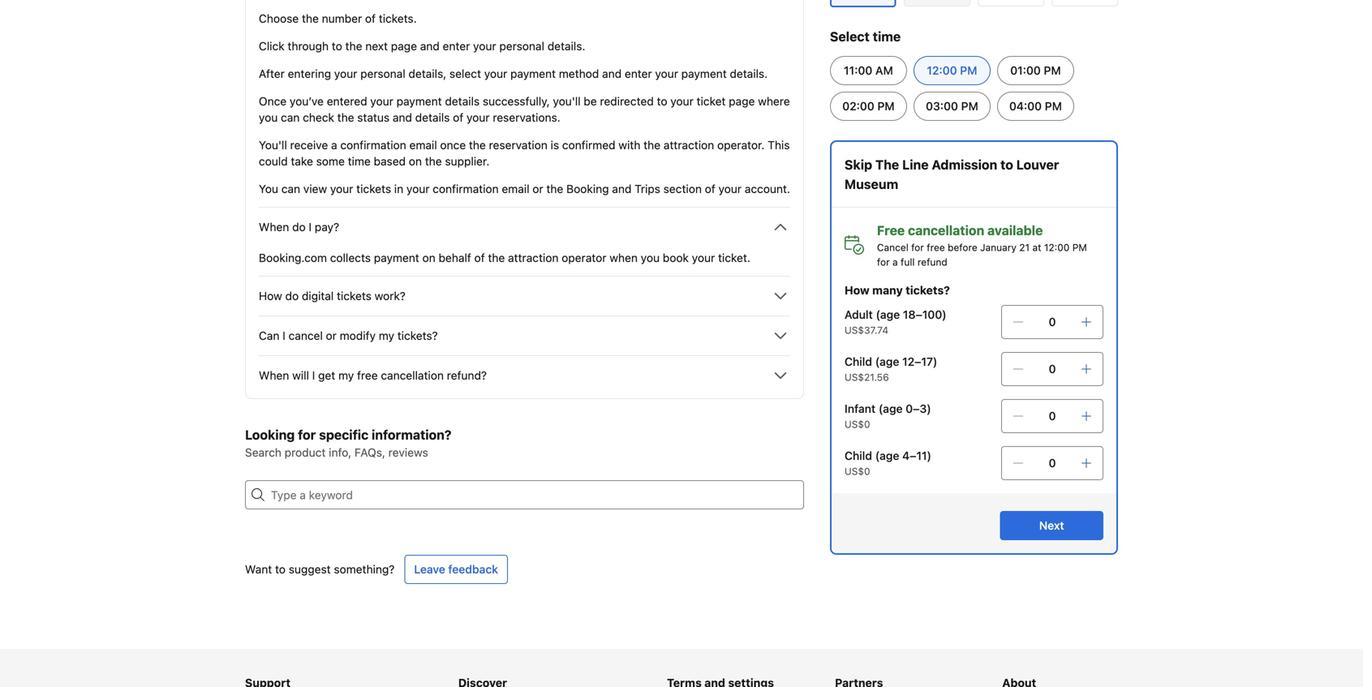 Task type: locate. For each thing, give the bounding box(es) containing it.
0 vertical spatial personal
[[500, 39, 545, 53]]

0 horizontal spatial 12:00
[[927, 64, 958, 77]]

or right cancel
[[326, 329, 337, 343]]

and
[[420, 39, 440, 53], [602, 67, 622, 80], [393, 111, 412, 124], [612, 182, 632, 196]]

1 horizontal spatial details.
[[730, 67, 768, 80]]

2 vertical spatial for
[[298, 427, 316, 443]]

do inside when do i pay? 'dropdown button'
[[292, 220, 306, 234]]

method
[[559, 67, 599, 80]]

the right behalf
[[488, 251, 505, 265]]

child (age 4–11) us$0
[[845, 449, 932, 477]]

12:00 right at
[[1045, 242, 1070, 253]]

confirmation inside "you'll receive a confirmation email once the reservation is confirmed with the attraction operator. this could take some time based on the supplier."
[[340, 138, 407, 152]]

1 horizontal spatial attraction
[[664, 138, 715, 152]]

us$0 for child (age 4–11)
[[845, 466, 871, 477]]

can down the you've
[[281, 111, 300, 124]]

i
[[309, 220, 312, 234], [283, 329, 286, 343], [312, 369, 315, 382]]

tickets? down work?
[[398, 329, 438, 343]]

0 horizontal spatial how
[[259, 289, 282, 303]]

admission
[[932, 157, 998, 173]]

when inside dropdown button
[[259, 369, 289, 382]]

the down 'entered'
[[337, 111, 354, 124]]

for inside "looking for specific information? search product info, faqs, reviews"
[[298, 427, 316, 443]]

1 horizontal spatial tickets?
[[906, 284, 950, 297]]

details down select
[[445, 95, 480, 108]]

1 vertical spatial for
[[877, 257, 890, 268]]

0 vertical spatial attraction
[[664, 138, 715, 152]]

adult (age 18–100) us$37.74
[[845, 308, 947, 336]]

0 vertical spatial email
[[410, 138, 437, 152]]

pm right at
[[1073, 242, 1088, 253]]

pm for 01:00 pm
[[1044, 64, 1062, 77]]

1 vertical spatial or
[[326, 329, 337, 343]]

0 vertical spatial for
[[912, 242, 924, 253]]

for up product
[[298, 427, 316, 443]]

child for child (age 4–11)
[[845, 449, 873, 463]]

0 vertical spatial can
[[281, 111, 300, 124]]

enter
[[443, 39, 470, 53], [625, 67, 652, 80]]

child down "infant" in the bottom right of the page
[[845, 449, 873, 463]]

0 horizontal spatial enter
[[443, 39, 470, 53]]

1 us$0 from the top
[[845, 419, 871, 430]]

12:00 inside free cancellation available cancel for free before january 21 at 12:00 pm for a full refund
[[1045, 242, 1070, 253]]

(age down the many
[[876, 308, 900, 321]]

section
[[664, 182, 702, 196]]

how up adult
[[845, 284, 870, 297]]

(age inside infant (age 0–3) us$0
[[879, 402, 903, 416]]

1 horizontal spatial 12:00
[[1045, 242, 1070, 253]]

01:00
[[1011, 64, 1041, 77]]

1 horizontal spatial confirmation
[[433, 182, 499, 196]]

1 vertical spatial my
[[339, 369, 354, 382]]

to inside once you've entered your payment details successfully, you'll be redirected to your ticket page where you can check the status and details of your reservations.
[[657, 95, 668, 108]]

0 vertical spatial enter
[[443, 39, 470, 53]]

time up am
[[873, 29, 901, 44]]

at
[[1033, 242, 1042, 253]]

behalf
[[439, 251, 471, 265]]

email left once
[[410, 138, 437, 152]]

0 horizontal spatial for
[[298, 427, 316, 443]]

am
[[876, 64, 894, 77]]

0 for 18–100)
[[1049, 315, 1057, 329]]

details
[[445, 95, 480, 108], [415, 111, 450, 124]]

0 horizontal spatial free
[[357, 369, 378, 382]]

time right some
[[348, 155, 371, 168]]

0 horizontal spatial attraction
[[508, 251, 559, 265]]

how do digital tickets work? button
[[259, 287, 791, 306]]

1 vertical spatial email
[[502, 182, 530, 196]]

child inside child (age 4–11) us$0
[[845, 449, 873, 463]]

account.
[[745, 182, 791, 196]]

confirmation down supplier.
[[433, 182, 499, 196]]

1 horizontal spatial for
[[877, 257, 890, 268]]

when left will
[[259, 369, 289, 382]]

the
[[302, 12, 319, 25], [346, 39, 362, 53], [337, 111, 354, 124], [469, 138, 486, 152], [644, 138, 661, 152], [425, 155, 442, 168], [547, 182, 564, 196], [488, 251, 505, 265]]

Type a keyword field
[[265, 481, 804, 510]]

some
[[316, 155, 345, 168]]

1 child from the top
[[845, 355, 873, 369]]

0 vertical spatial details
[[445, 95, 480, 108]]

0 vertical spatial on
[[409, 155, 422, 168]]

tickets.
[[379, 12, 417, 25]]

something?
[[334, 563, 395, 576]]

(age inside child (age 4–11) us$0
[[876, 449, 900, 463]]

0 vertical spatial do
[[292, 220, 306, 234]]

(age for 12–17)
[[876, 355, 900, 369]]

1 vertical spatial time
[[348, 155, 371, 168]]

0 vertical spatial or
[[533, 182, 544, 196]]

0 horizontal spatial email
[[410, 138, 437, 152]]

page right ticket
[[729, 95, 755, 108]]

child up us$21.56
[[845, 355, 873, 369]]

2 0 from the top
[[1049, 362, 1057, 376]]

personal up the after entering your personal details, select your payment method and enter your payment details.
[[500, 39, 545, 53]]

3 0 from the top
[[1049, 410, 1057, 423]]

0 horizontal spatial tickets?
[[398, 329, 438, 343]]

child inside 'child (age 12–17) us$21.56'
[[845, 355, 873, 369]]

do
[[292, 220, 306, 234], [285, 289, 299, 303]]

i left pay?
[[309, 220, 312, 234]]

select
[[450, 67, 481, 80]]

i right the can
[[283, 329, 286, 343]]

when inside 'dropdown button'
[[259, 220, 289, 234]]

attraction down when do i pay? 'dropdown button'
[[508, 251, 559, 265]]

to inside the skip the line admission to louver museum
[[1001, 157, 1014, 173]]

0 vertical spatial child
[[845, 355, 873, 369]]

0 horizontal spatial my
[[339, 369, 354, 382]]

1 vertical spatial child
[[845, 449, 873, 463]]

1 horizontal spatial you
[[641, 251, 660, 265]]

0 vertical spatial a
[[331, 138, 337, 152]]

and up redirected
[[602, 67, 622, 80]]

i for do
[[309, 220, 312, 234]]

page right next on the top of page
[[391, 39, 417, 53]]

0 vertical spatial confirmation
[[340, 138, 407, 152]]

0 vertical spatial 12:00
[[927, 64, 958, 77]]

pm
[[961, 64, 978, 77], [1044, 64, 1062, 77], [878, 99, 895, 113], [962, 99, 979, 113], [1045, 99, 1063, 113], [1073, 242, 1088, 253]]

us$0 inside infant (age 0–3) us$0
[[845, 419, 871, 430]]

pm right 04:00
[[1045, 99, 1063, 113]]

you down once
[[259, 111, 278, 124]]

1 vertical spatial a
[[893, 257, 898, 268]]

the left booking
[[547, 182, 564, 196]]

0 horizontal spatial cancellation
[[381, 369, 444, 382]]

skip the line admission to louver museum
[[845, 157, 1060, 192]]

do inside 'how do digital tickets work?' dropdown button
[[285, 289, 299, 303]]

1 vertical spatial personal
[[361, 67, 406, 80]]

01:00 pm
[[1011, 64, 1062, 77]]

free for cancellation
[[927, 242, 945, 253]]

(age inside adult (age 18–100) us$37.74
[[876, 308, 900, 321]]

0 for 4–11)
[[1049, 457, 1057, 470]]

1 when from the top
[[259, 220, 289, 234]]

0 horizontal spatial confirmation
[[340, 138, 407, 152]]

how for how do digital tickets work?
[[259, 289, 282, 303]]

once you've entered your payment details successfully, you'll be redirected to your ticket page where you can check the status and details of your reservations.
[[259, 95, 790, 124]]

louver
[[1017, 157, 1060, 173]]

details. up "where"
[[730, 67, 768, 80]]

0 horizontal spatial details.
[[548, 39, 586, 53]]

2 child from the top
[[845, 449, 873, 463]]

1 0 from the top
[[1049, 315, 1057, 329]]

1 vertical spatial cancellation
[[381, 369, 444, 382]]

tickets inside 'how do digital tickets work?' dropdown button
[[337, 289, 372, 303]]

trips
[[635, 182, 661, 196]]

reviews
[[389, 446, 428, 459]]

(age left 0–3)
[[879, 402, 903, 416]]

when for when will i get my free cancellation refund?
[[259, 369, 289, 382]]

4–11)
[[903, 449, 932, 463]]

12:00
[[927, 64, 958, 77], [1045, 242, 1070, 253]]

a up some
[[331, 138, 337, 152]]

0 horizontal spatial time
[[348, 155, 371, 168]]

reservations.
[[493, 111, 561, 124]]

payment up ticket
[[682, 67, 727, 80]]

free right get
[[357, 369, 378, 382]]

cancellation up before
[[908, 223, 985, 238]]

of right behalf
[[475, 251, 485, 265]]

payment down details,
[[397, 95, 442, 108]]

pm right 01:00
[[1044, 64, 1062, 77]]

0 vertical spatial us$0
[[845, 419, 871, 430]]

pm inside free cancellation available cancel for free before january 21 at 12:00 pm for a full refund
[[1073, 242, 1088, 253]]

payment
[[511, 67, 556, 80], [682, 67, 727, 80], [397, 95, 442, 108], [374, 251, 420, 265]]

pm right 03:00
[[962, 99, 979, 113]]

enter up select
[[443, 39, 470, 53]]

my right the modify at the left of page
[[379, 329, 395, 343]]

0 vertical spatial page
[[391, 39, 417, 53]]

0 vertical spatial my
[[379, 329, 395, 343]]

for up full
[[912, 242, 924, 253]]

when
[[259, 220, 289, 234], [259, 369, 289, 382]]

when do i pay?
[[259, 220, 339, 234]]

refund
[[918, 257, 948, 268]]

1 horizontal spatial my
[[379, 329, 395, 343]]

a left full
[[893, 257, 898, 268]]

i right will
[[312, 369, 315, 382]]

personal down next on the top of page
[[361, 67, 406, 80]]

to right redirected
[[657, 95, 668, 108]]

us$21.56
[[845, 372, 889, 383]]

you
[[259, 182, 278, 196]]

0 vertical spatial tickets
[[357, 182, 391, 196]]

how up the can
[[259, 289, 282, 303]]

a
[[331, 138, 337, 152], [893, 257, 898, 268]]

how for how many tickets?
[[845, 284, 870, 297]]

click through to the next page and enter your personal details.
[[259, 39, 586, 53]]

you left book
[[641, 251, 660, 265]]

2 us$0 from the top
[[845, 466, 871, 477]]

tickets left in
[[357, 182, 391, 196]]

0 horizontal spatial a
[[331, 138, 337, 152]]

0 horizontal spatial or
[[326, 329, 337, 343]]

0 vertical spatial i
[[309, 220, 312, 234]]

product
[[285, 446, 326, 459]]

when for when do i pay?
[[259, 220, 289, 234]]

1 horizontal spatial email
[[502, 182, 530, 196]]

1 vertical spatial free
[[357, 369, 378, 382]]

03:00
[[926, 99, 959, 113]]

1 vertical spatial you
[[641, 251, 660, 265]]

is
[[551, 138, 559, 152]]

search
[[245, 446, 282, 459]]

pm up 03:00 pm
[[961, 64, 978, 77]]

this
[[768, 138, 790, 152]]

i inside 'dropdown button'
[[309, 220, 312, 234]]

free inside free cancellation available cancel for free before january 21 at 12:00 pm for a full refund
[[927, 242, 945, 253]]

1 horizontal spatial cancellation
[[908, 223, 985, 238]]

child for child (age 12–17)
[[845, 355, 873, 369]]

and left trips
[[612, 182, 632, 196]]

number
[[322, 12, 362, 25]]

pm right 02:00 at the top of the page
[[878, 99, 895, 113]]

operator
[[562, 251, 607, 265]]

1 can from the top
[[281, 111, 300, 124]]

for down cancel
[[877, 257, 890, 268]]

details. up method
[[548, 39, 586, 53]]

and right status
[[393, 111, 412, 124]]

1 vertical spatial 12:00
[[1045, 242, 1070, 253]]

tickets left work?
[[337, 289, 372, 303]]

1 horizontal spatial time
[[873, 29, 901, 44]]

0 horizontal spatial page
[[391, 39, 417, 53]]

with
[[619, 138, 641, 152]]

to left the louver on the right
[[1001, 157, 1014, 173]]

1 vertical spatial do
[[285, 289, 299, 303]]

i for will
[[312, 369, 315, 382]]

(age inside 'child (age 12–17) us$21.56'
[[876, 355, 900, 369]]

2 vertical spatial i
[[312, 369, 315, 382]]

details up once
[[415, 111, 450, 124]]

2 when from the top
[[259, 369, 289, 382]]

11:00 am
[[844, 64, 894, 77]]

specific
[[319, 427, 369, 443]]

my right get
[[339, 369, 354, 382]]

2 can from the top
[[282, 182, 300, 196]]

2 horizontal spatial for
[[912, 242, 924, 253]]

of right section
[[705, 182, 716, 196]]

1 horizontal spatial personal
[[500, 39, 545, 53]]

us$37.74
[[845, 325, 889, 336]]

the up through
[[302, 12, 319, 25]]

0 for 12–17)
[[1049, 362, 1057, 376]]

1 horizontal spatial how
[[845, 284, 870, 297]]

0 vertical spatial you
[[259, 111, 278, 124]]

free cancellation available cancel for free before january 21 at 12:00 pm for a full refund
[[877, 223, 1088, 268]]

1 horizontal spatial a
[[893, 257, 898, 268]]

of inside once you've entered your payment details successfully, you'll be redirected to your ticket page where you can check the status and details of your reservations.
[[453, 111, 464, 124]]

my
[[379, 329, 395, 343], [339, 369, 354, 382]]

how
[[845, 284, 870, 297], [259, 289, 282, 303]]

do left the "digital"
[[285, 289, 299, 303]]

on right based
[[409, 155, 422, 168]]

(age left 4–11)
[[876, 449, 900, 463]]

enter up redirected
[[625, 67, 652, 80]]

can right you
[[282, 182, 300, 196]]

us$0 for infant (age 0–3)
[[845, 419, 871, 430]]

on left behalf
[[423, 251, 436, 265]]

free
[[927, 242, 945, 253], [357, 369, 378, 382]]

attraction up section
[[664, 138, 715, 152]]

free up refund
[[927, 242, 945, 253]]

entered
[[327, 95, 367, 108]]

do left pay?
[[292, 220, 306, 234]]

cancel
[[877, 242, 909, 253]]

0
[[1049, 315, 1057, 329], [1049, 362, 1057, 376], [1049, 410, 1057, 423], [1049, 457, 1057, 470]]

0 horizontal spatial you
[[259, 111, 278, 124]]

tickets? up 18–100)
[[906, 284, 950, 297]]

free inside when will i get my free cancellation refund? dropdown button
[[357, 369, 378, 382]]

select
[[830, 29, 870, 44]]

4 0 from the top
[[1049, 457, 1057, 470]]

child (age 12–17) us$21.56
[[845, 355, 938, 383]]

(age up us$21.56
[[876, 355, 900, 369]]

looking
[[245, 427, 295, 443]]

1 vertical spatial tickets
[[337, 289, 372, 303]]

to
[[332, 39, 342, 53], [657, 95, 668, 108], [1001, 157, 1014, 173], [275, 563, 286, 576]]

the up supplier.
[[469, 138, 486, 152]]

tickets? inside dropdown button
[[398, 329, 438, 343]]

1 vertical spatial when
[[259, 369, 289, 382]]

once
[[440, 138, 466, 152]]

or down "you'll receive a confirmation email once the reservation is confirmed with the attraction operator. this could take some time based on the supplier."
[[533, 182, 544, 196]]

1 vertical spatial enter
[[625, 67, 652, 80]]

1 horizontal spatial page
[[729, 95, 755, 108]]

1 horizontal spatial free
[[927, 242, 945, 253]]

of up once
[[453, 111, 464, 124]]

leave feedback
[[414, 563, 498, 576]]

04:00 pm
[[1010, 99, 1063, 113]]

1 vertical spatial can
[[282, 182, 300, 196]]

email down "you'll receive a confirmation email once the reservation is confirmed with the attraction operator. this could take some time based on the supplier."
[[502, 182, 530, 196]]

1 horizontal spatial enter
[[625, 67, 652, 80]]

1 horizontal spatial or
[[533, 182, 544, 196]]

how inside dropdown button
[[259, 289, 282, 303]]

could
[[259, 155, 288, 168]]

1 vertical spatial tickets?
[[398, 329, 438, 343]]

confirmation up based
[[340, 138, 407, 152]]

1 vertical spatial page
[[729, 95, 755, 108]]

cancellation left refund?
[[381, 369, 444, 382]]

us$0 inside child (age 4–11) us$0
[[845, 466, 871, 477]]

0 vertical spatial when
[[259, 220, 289, 234]]

0 vertical spatial free
[[927, 242, 945, 253]]

1 vertical spatial us$0
[[845, 466, 871, 477]]

when up booking.com
[[259, 220, 289, 234]]

12:00 up 03:00
[[927, 64, 958, 77]]

0 vertical spatial cancellation
[[908, 223, 985, 238]]

next button
[[1000, 511, 1104, 541]]

on
[[409, 155, 422, 168], [423, 251, 436, 265]]



Task type: describe. For each thing, give the bounding box(es) containing it.
view
[[303, 182, 327, 196]]

receive
[[290, 138, 328, 152]]

infant
[[845, 402, 876, 416]]

on inside "you'll receive a confirmation email once the reservation is confirmed with the attraction operator. this could take some time based on the supplier."
[[409, 155, 422, 168]]

the
[[876, 157, 900, 173]]

next
[[1040, 519, 1065, 533]]

04:00
[[1010, 99, 1042, 113]]

based
[[374, 155, 406, 168]]

operator.
[[718, 138, 765, 152]]

can inside once you've entered your payment details successfully, you'll be redirected to your ticket page where you can check the status and details of your reservations.
[[281, 111, 300, 124]]

redirected
[[600, 95, 654, 108]]

and inside once you've entered your payment details successfully, you'll be redirected to your ticket page where you can check the status and details of your reservations.
[[393, 111, 412, 124]]

next
[[366, 39, 388, 53]]

(age for 0–3)
[[879, 402, 903, 416]]

18–100)
[[903, 308, 947, 321]]

page inside once you've entered your payment details successfully, you'll be redirected to your ticket page where you can check the status and details of your reservations.
[[729, 95, 755, 108]]

email inside "you'll receive a confirmation email once the reservation is confirmed with the attraction operator. this could take some time based on the supplier."
[[410, 138, 437, 152]]

0 for 0–3)
[[1049, 410, 1057, 423]]

digital
[[302, 289, 334, 303]]

pm for 04:00 pm
[[1045, 99, 1063, 113]]

payment inside once you've entered your payment details successfully, you'll be redirected to your ticket page where you can check the status and details of your reservations.
[[397, 95, 442, 108]]

the inside once you've entered your payment details successfully, you'll be redirected to your ticket page where you can check the status and details of your reservations.
[[337, 111, 354, 124]]

02:00
[[843, 99, 875, 113]]

when will i get my free cancellation refund?
[[259, 369, 487, 382]]

0 vertical spatial details.
[[548, 39, 586, 53]]

0 horizontal spatial personal
[[361, 67, 406, 80]]

january
[[981, 242, 1017, 253]]

to right 'want'
[[275, 563, 286, 576]]

you can view your tickets in your confirmation email or the booking and trips section of your account.
[[259, 182, 791, 196]]

do for when
[[292, 220, 306, 234]]

leave
[[414, 563, 446, 576]]

confirmed
[[562, 138, 616, 152]]

of left "tickets."
[[365, 12, 376, 25]]

take
[[291, 155, 313, 168]]

(age for 4–11)
[[876, 449, 900, 463]]

the down once
[[425, 155, 442, 168]]

1 vertical spatial i
[[283, 329, 286, 343]]

do for how
[[285, 289, 299, 303]]

before
[[948, 242, 978, 253]]

free for will
[[357, 369, 378, 382]]

02:00 pm
[[843, 99, 895, 113]]

supplier.
[[445, 155, 490, 168]]

a inside free cancellation available cancel for free before january 21 at 12:00 pm for a full refund
[[893, 257, 898, 268]]

payment up work?
[[374, 251, 420, 265]]

reservation
[[489, 138, 548, 152]]

cancel
[[289, 329, 323, 343]]

skip
[[845, 157, 873, 173]]

book
[[663, 251, 689, 265]]

(age for 18–100)
[[876, 308, 900, 321]]

ticket
[[697, 95, 726, 108]]

refund?
[[447, 369, 487, 382]]

faqs,
[[355, 446, 386, 459]]

when
[[610, 251, 638, 265]]

0 vertical spatial time
[[873, 29, 901, 44]]

free
[[877, 223, 905, 238]]

0 vertical spatial tickets?
[[906, 284, 950, 297]]

cancellation inside free cancellation available cancel for free before january 21 at 12:00 pm for a full refund
[[908, 223, 985, 238]]

attraction inside "you'll receive a confirmation email once the reservation is confirmed with the attraction operator. this could take some time based on the supplier."
[[664, 138, 715, 152]]

successfully,
[[483, 95, 550, 108]]

1 vertical spatial attraction
[[508, 251, 559, 265]]

leave feedback button
[[405, 555, 508, 584]]

12–17)
[[903, 355, 938, 369]]

and up details,
[[420, 39, 440, 53]]

entering
[[288, 67, 331, 80]]

you'll
[[553, 95, 581, 108]]

check
[[303, 111, 334, 124]]

the right with
[[644, 138, 661, 152]]

21
[[1020, 242, 1030, 253]]

to down choose the number of tickets.
[[332, 39, 342, 53]]

a inside "you'll receive a confirmation email once the reservation is confirmed with the attraction operator. this could take some time based on the supplier."
[[331, 138, 337, 152]]

looking for specific information? search product info, faqs, reviews
[[245, 427, 452, 459]]

pm for 02:00 pm
[[878, 99, 895, 113]]

through
[[288, 39, 329, 53]]

pm for 03:00 pm
[[962, 99, 979, 113]]

after entering your personal details, select your payment method and enter your payment details.
[[259, 67, 768, 80]]

you inside once you've entered your payment details successfully, you'll be redirected to your ticket page where you can check the status and details of your reservations.
[[259, 111, 278, 124]]

can i cancel or modify my tickets? button
[[259, 326, 791, 346]]

the left next on the top of page
[[346, 39, 362, 53]]

get
[[318, 369, 335, 382]]

work?
[[375, 289, 406, 303]]

cancellation inside dropdown button
[[381, 369, 444, 382]]

how do digital tickets work?
[[259, 289, 406, 303]]

will
[[292, 369, 309, 382]]

booking.com collects payment on behalf of the attraction operator when you book your ticket.
[[259, 251, 751, 265]]

ticket.
[[718, 251, 751, 265]]

many
[[873, 284, 903, 297]]

status
[[357, 111, 390, 124]]

1 vertical spatial details.
[[730, 67, 768, 80]]

be
[[584, 95, 597, 108]]

infant (age 0–3) us$0
[[845, 402, 932, 430]]

want to suggest something?
[[245, 563, 395, 576]]

booking.com
[[259, 251, 327, 265]]

payment up successfully,
[[511, 67, 556, 80]]

details,
[[409, 67, 447, 80]]

feedback
[[448, 563, 498, 576]]

time inside "you'll receive a confirmation email once the reservation is confirmed with the attraction operator. this could take some time based on the supplier."
[[348, 155, 371, 168]]

when will i get my free cancellation refund? button
[[259, 366, 791, 386]]

line
[[903, 157, 929, 173]]

available
[[988, 223, 1043, 238]]

collects
[[330, 251, 371, 265]]

choose
[[259, 12, 299, 25]]

1 vertical spatial confirmation
[[433, 182, 499, 196]]

you'll receive a confirmation email once the reservation is confirmed with the attraction operator. this could take some time based on the supplier.
[[259, 138, 790, 168]]

when do i pay? button
[[259, 218, 791, 237]]

can
[[259, 329, 280, 343]]

1 vertical spatial on
[[423, 251, 436, 265]]

select time
[[830, 29, 901, 44]]

03:00 pm
[[926, 99, 979, 113]]

click
[[259, 39, 285, 53]]

museum
[[845, 177, 899, 192]]

modify
[[340, 329, 376, 343]]

choose the number of tickets.
[[259, 12, 417, 25]]

1 vertical spatial details
[[415, 111, 450, 124]]

or inside dropdown button
[[326, 329, 337, 343]]

where
[[758, 95, 790, 108]]

pm for 12:00 pm
[[961, 64, 978, 77]]



Task type: vqa. For each thing, say whether or not it's contained in the screenshot.
CHILD to the top
yes



